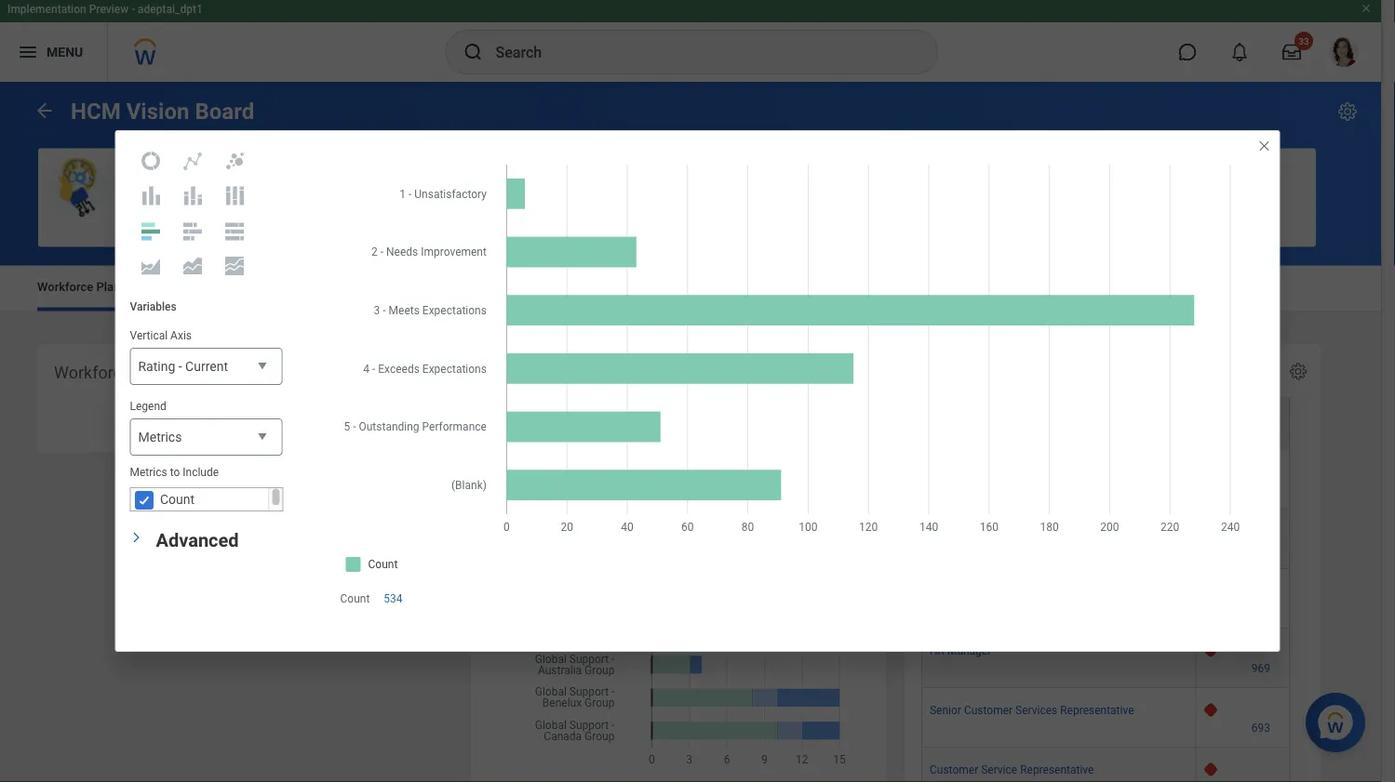 Task type: locate. For each thing, give the bounding box(es) containing it.
senior
[[930, 705, 961, 718]]

organizational
[[181, 280, 259, 294]]

time
[[921, 363, 959, 383]]

line image
[[182, 150, 204, 172]]

1 horizontal spatial hcm
[[1139, 159, 1189, 186]]

metrics down legend
[[138, 430, 182, 445]]

the
[[678, 217, 694, 230]]

693
[[1252, 722, 1271, 735]]

0 vertical spatial customer
[[964, 705, 1013, 718]]

to right up
[[1094, 217, 1104, 230]]

service
[[981, 764, 1018, 777]]

board
[[195, 98, 254, 125]]

success
[[730, 217, 772, 230]]

stacked bar image
[[182, 220, 204, 242]]

fill down days
[[1266, 431, 1281, 444]]

0 vertical spatial workforce
[[37, 280, 93, 294]]

notifications large image
[[1231, 43, 1249, 61]]

jobs
[[1064, 363, 1101, 383]]

tab list
[[19, 267, 1363, 311]]

1 vertical spatial customer
[[930, 764, 978, 777]]

variables
[[130, 301, 177, 314]]

cell inside time to fill critical jobs element
[[921, 569, 1196, 629]]

- right rating
[[178, 359, 182, 375]]

advanced
[[156, 530, 239, 552]]

fill inside 'average days open or to fill'
[[1266, 431, 1281, 444]]

stay up to date on workday releases
[[1055, 217, 1239, 230]]

workforce planning
[[37, 280, 144, 294]]

product development
[[930, 466, 1037, 479]]

tab list containing workforce planning
[[19, 267, 1363, 311]]

row containing senior customer services representative
[[921, 689, 1290, 748]]

hcm right previous page icon in the left top of the page
[[71, 98, 121, 125]]

to inside group
[[170, 466, 180, 479]]

row
[[921, 569, 1290, 629], [921, 629, 1290, 689], [921, 689, 1290, 748]]

workday community
[[551, 159, 758, 186]]

- inside popup button
[[178, 359, 182, 375]]

metrics up check small image
[[130, 466, 167, 479]]

1 horizontal spatial fill
[[1266, 431, 1281, 444]]

stay up to date on workday releases link
[[904, 209, 1316, 237]]

specialist
[[992, 526, 1041, 539]]

0 horizontal spatial -
[[131, 3, 135, 16]]

cell
[[921, 569, 1196, 629]]

new
[[1055, 159, 1100, 186]]

employee
[[485, 280, 537, 294]]

- right preview
[[131, 3, 135, 16]]

implementation preview -   adeptai_dpt1
[[7, 3, 203, 16]]

1 vertical spatial fill
[[1266, 431, 1281, 444]]

metrics inside 'dropdown button'
[[138, 430, 182, 445]]

2 row from the top
[[921, 629, 1290, 689]]

health
[[262, 280, 297, 294]]

bubble image
[[223, 150, 246, 172]]

workday inside "link"
[[118, 217, 161, 230]]

workforce left rating
[[54, 363, 131, 383]]

stacked area image
[[182, 255, 204, 277]]

workday down clustered column icon
[[118, 217, 161, 230]]

advanced dialog
[[115, 130, 1280, 653]]

hcm right for
[[1139, 159, 1189, 186]]

100% column image
[[223, 185, 246, 207]]

on inside "link"
[[406, 217, 418, 230]]

row containing hr manager
[[921, 629, 1290, 689]]

0 horizontal spatial count
[[160, 492, 194, 507]]

1 horizontal spatial -
[[178, 359, 182, 375]]

workforce left planning
[[37, 280, 93, 294]]

metrics
[[138, 430, 182, 445], [130, 466, 167, 479]]

legend group
[[130, 399, 282, 457]]

on right date
[[1133, 217, 1145, 230]]

customer
[[964, 705, 1013, 718], [930, 764, 978, 777]]

product development link
[[930, 462, 1037, 479]]

tenant
[[446, 217, 477, 230]]

hr manager link
[[930, 641, 992, 658]]

workday community button
[[471, 148, 883, 219]]

headcount plan to pipeline element
[[471, 345, 886, 783]]

1 vertical spatial -
[[178, 359, 182, 375]]

organizational health
[[181, 280, 297, 294]]

days
[[1256, 416, 1281, 429]]

to left the include
[[170, 466, 180, 479]]

0 vertical spatial fill
[[982, 363, 1004, 383]]

inbox large image
[[1283, 43, 1301, 61]]

0 vertical spatial -
[[131, 3, 135, 16]]

representative
[[1060, 705, 1134, 718], [1020, 764, 1094, 777]]

up
[[1079, 217, 1092, 230]]

&
[[391, 280, 398, 294]]

metrics inside group
[[130, 466, 167, 479]]

metrics button
[[130, 419, 282, 457]]

vertical axis group
[[130, 329, 282, 386]]

senior customer services representative
[[930, 705, 1134, 718]]

0 vertical spatial metrics
[[138, 430, 182, 445]]

100% area image
[[223, 255, 246, 277]]

0 horizontal spatial fill
[[982, 363, 1004, 383]]

view more ... link
[[37, 407, 452, 438]]

time to fill critical jobs
[[921, 363, 1101, 383]]

implementation
[[7, 3, 86, 16]]

count left 534
[[340, 593, 370, 606]]

headcount
[[488, 363, 569, 383]]

view
[[213, 417, 237, 430]]

based
[[373, 217, 403, 230]]

suggests
[[226, 217, 271, 230]]

community
[[643, 159, 758, 186]]

representative up customer service representative row
[[1060, 705, 1134, 718]]

count inside metrics to include group
[[160, 492, 194, 507]]

0 vertical spatial count
[[160, 492, 194, 507]]

at
[[775, 217, 784, 230]]

questions
[[321, 217, 370, 230]]

workday up collaboration
[[551, 159, 638, 186]]

collaboration
[[598, 217, 664, 230]]

average days open or to fill
[[1210, 416, 1281, 444]]

profile logan mcneil element
[[1318, 32, 1370, 73]]

close environment banner image
[[1361, 3, 1372, 14]]

vertical
[[130, 329, 168, 342]]

development
[[972, 466, 1037, 479]]

key
[[697, 217, 715, 230]]

product development row
[[921, 450, 1290, 510]]

vision
[[126, 98, 189, 125]]

main content containing hcm vision board
[[0, 82, 1381, 783]]

1 on from the left
[[406, 217, 418, 230]]

on
[[406, 217, 418, 230], [1133, 217, 1145, 230]]

representative right service
[[1020, 764, 1094, 777]]

0 vertical spatial hcm
[[71, 98, 121, 125]]

on left your
[[406, 217, 418, 230]]

0 vertical spatial representative
[[1060, 705, 1134, 718]]

count
[[160, 492, 194, 507], [340, 593, 370, 606]]

metrics for metrics
[[138, 430, 182, 445]]

clustered column image
[[140, 185, 162, 207]]

-
[[131, 3, 135, 16], [178, 359, 182, 375]]

what's
[[984, 159, 1050, 186]]

customer left service
[[930, 764, 978, 777]]

rating
[[138, 359, 175, 375]]

workday left releases
[[1148, 217, 1191, 230]]

services
[[1016, 705, 1058, 718]]

chevron down image
[[130, 527, 143, 549]]

count down metrics to include
[[160, 492, 194, 507]]

1 horizontal spatial on
[[1133, 217, 1145, 230]]

people analytics button
[[38, 148, 451, 219]]

1 vertical spatial hcm
[[1139, 159, 1189, 186]]

1 vertical spatial workforce
[[54, 363, 131, 383]]

3 row from the top
[[921, 689, 1290, 748]]

customer right senior
[[964, 705, 1013, 718]]

main content
[[0, 82, 1381, 783]]

0 horizontal spatial on
[[406, 217, 418, 230]]

belonging & diversity
[[334, 280, 447, 294]]

clustered bar image
[[140, 220, 162, 242]]

overlaid area image
[[140, 255, 162, 277]]

hr manager
[[930, 645, 992, 658]]

fill
[[982, 363, 1004, 383], [1266, 431, 1281, 444]]

1 vertical spatial metrics
[[130, 466, 167, 479]]

fill left critical
[[982, 363, 1004, 383]]

1 vertical spatial count
[[340, 593, 370, 606]]

metrics to include
[[130, 466, 219, 479]]

to
[[717, 217, 727, 230], [1094, 217, 1104, 230], [611, 363, 626, 383], [963, 363, 978, 383], [170, 466, 180, 479]]

releases
[[1194, 217, 1239, 230]]



Task type: describe. For each thing, give the bounding box(es) containing it.
legend
[[130, 400, 166, 413]]

2 on from the left
[[1133, 217, 1145, 230]]

open
[[1210, 431, 1236, 444]]

headcount plan to pipeline
[[488, 363, 689, 383]]

for
[[1105, 159, 1134, 186]]

to right key on the top of page
[[717, 217, 727, 230]]

visibility
[[135, 363, 197, 383]]

what's new for hcm
[[984, 159, 1189, 186]]

close chart settings image
[[1257, 139, 1272, 154]]

it helpdesk specialist
[[930, 526, 1041, 539]]

workforce visibility element
[[37, 345, 452, 453]]

metrics to include group
[[130, 465, 283, 512]]

average days open or to fill row
[[921, 398, 1290, 450]]

collaboration is the key to success at workday
[[598, 217, 830, 230]]

hcm vision board
[[71, 98, 254, 125]]

534 button
[[384, 592, 405, 607]]

date
[[1107, 217, 1130, 230]]

it helpdesk specialist link
[[930, 522, 1041, 539]]

...
[[268, 417, 277, 430]]

business
[[274, 217, 319, 230]]

customer service representative link
[[930, 760, 1094, 777]]

to right plan
[[611, 363, 626, 383]]

customer service representative row
[[921, 748, 1290, 783]]

time to fill critical jobs element
[[905, 345, 1321, 783]]

workday inside button
[[551, 159, 638, 186]]

is
[[667, 217, 675, 230]]

executive
[[636, 280, 688, 294]]

donut image
[[140, 150, 162, 172]]

534
[[384, 593, 403, 606]]

100% bar image
[[223, 220, 246, 242]]

workforce for workforce visibility
[[54, 363, 131, 383]]

hr
[[930, 645, 945, 658]]

workforce visibility
[[54, 363, 197, 383]]

include
[[183, 466, 219, 479]]

belonging
[[334, 280, 388, 294]]

it
[[930, 526, 939, 539]]

hcm inside button
[[1139, 159, 1189, 186]]

implementation preview -   adeptai_dpt1 banner
[[0, 0, 1381, 82]]

employee experience
[[485, 280, 599, 294]]

people
[[118, 159, 187, 186]]

senior customer services representative link
[[930, 701, 1134, 718]]

more
[[240, 417, 265, 430]]

variables group
[[116, 286, 296, 526]]

critical
[[1008, 363, 1060, 383]]

stay
[[1055, 217, 1076, 230]]

planning
[[96, 280, 144, 294]]

axis
[[170, 329, 192, 342]]

pipeline
[[630, 363, 689, 383]]

average
[[1213, 416, 1254, 429]]

configure this page image
[[1337, 101, 1359, 123]]

969 button
[[1252, 662, 1273, 677]]

diversity
[[401, 280, 447, 294]]

customer inside row
[[930, 764, 978, 777]]

search image
[[462, 41, 484, 63]]

rating - current
[[138, 359, 228, 375]]

previous page image
[[34, 99, 56, 122]]

average days open or to fill button
[[1196, 399, 1289, 449]]

1 horizontal spatial count
[[340, 593, 370, 606]]

to right time
[[963, 363, 978, 383]]

dynamically
[[164, 217, 223, 230]]

current
[[185, 359, 228, 375]]

0 horizontal spatial hcm
[[71, 98, 121, 125]]

collaboration is the key to success at workday link
[[471, 209, 883, 237]]

vertical axis
[[130, 329, 192, 342]]

executive summary
[[636, 280, 742, 294]]

advanced button
[[156, 530, 239, 552]]

1 vertical spatial representative
[[1020, 764, 1094, 777]]

workday dynamically suggests business questions based on your tenant
[[118, 217, 477, 230]]

your
[[421, 217, 443, 230]]

product
[[930, 466, 969, 479]]

metrics for metrics to include
[[130, 466, 167, 479]]

workforce for workforce planning
[[37, 280, 93, 294]]

summary
[[691, 280, 742, 294]]

check small image
[[133, 490, 155, 512]]

it helpdesk specialist row
[[921, 510, 1290, 569]]

plan
[[574, 363, 607, 383]]

view more ...
[[213, 417, 277, 430]]

manager
[[947, 645, 992, 658]]

to
[[1251, 431, 1263, 444]]

969
[[1252, 663, 1271, 676]]

workday right "at"
[[787, 217, 830, 230]]

analytics
[[193, 159, 285, 186]]

helpdesk
[[942, 526, 989, 539]]

adeptai_dpt1
[[138, 3, 203, 16]]

rating - current button
[[130, 348, 282, 386]]

or
[[1239, 431, 1249, 444]]

- inside 'banner'
[[131, 3, 135, 16]]

customer service representative
[[930, 764, 1094, 777]]

workday dynamically suggests business questions based on your tenant link
[[38, 209, 477, 237]]

1 row from the top
[[921, 569, 1290, 629]]

stacked column image
[[182, 185, 204, 207]]

what's new for hcm button
[[904, 148, 1316, 219]]



Task type: vqa. For each thing, say whether or not it's contained in the screenshot.


